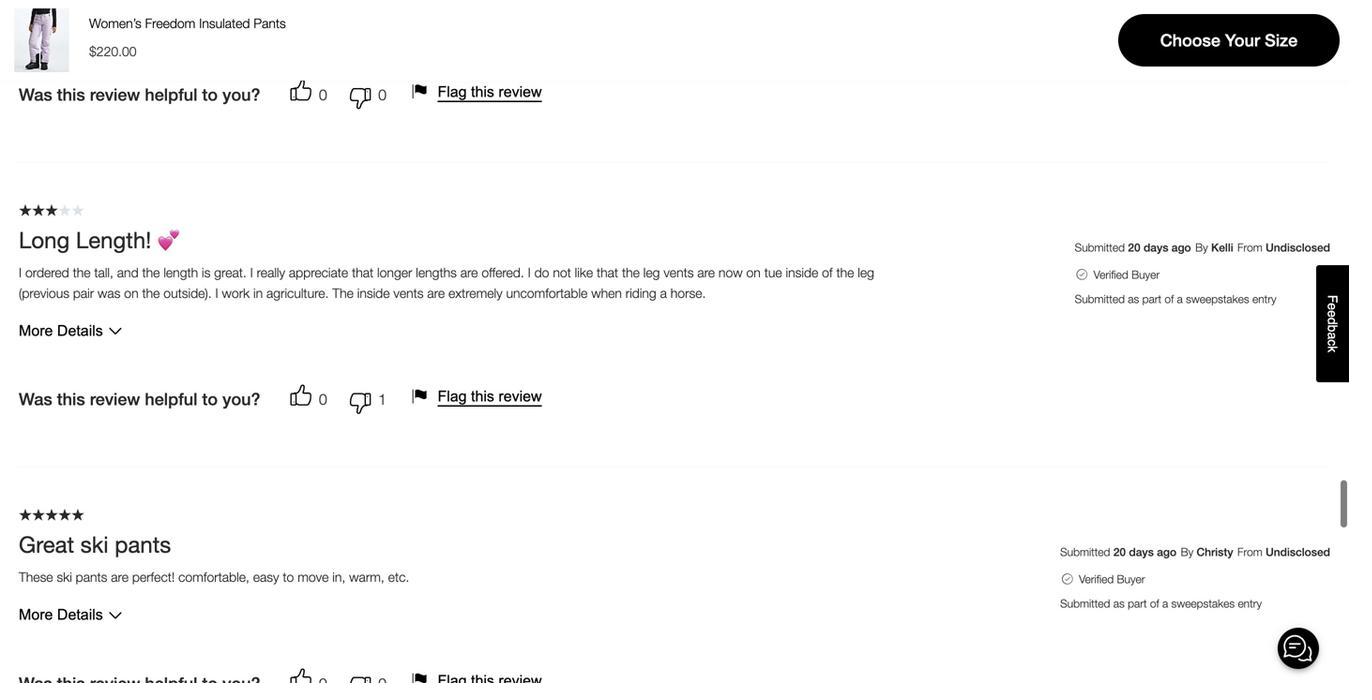 Task type: vqa. For each thing, say whether or not it's contained in the screenshot.
for at the top left of page
no



Task type: describe. For each thing, give the bounding box(es) containing it.
size
[[1265, 30, 1298, 50]]

your
[[1225, 30, 1260, 50]]

these ski pants are perfect! comfortable, easy to move in, warm, etc.
[[19, 570, 409, 586]]

to for 0
[[202, 85, 218, 105]]

b
[[1325, 325, 1340, 333]]

was this review helpful to you? for 0
[[19, 85, 260, 105]]

really
[[257, 265, 285, 280]]

when
[[591, 286, 622, 301]]

is
[[202, 265, 211, 280]]

great.
[[214, 265, 247, 280]]

pants
[[254, 15, 286, 31]]

christy
[[1197, 546, 1233, 559]]

2 e from the top
[[1325, 311, 1340, 318]]

was for 0
[[19, 85, 52, 105]]

more for great ski pants
[[19, 607, 53, 624]]

are left now
[[697, 265, 715, 280]]

lengths
[[416, 265, 457, 280]]

helpful for 0
[[145, 85, 197, 105]]

in,
[[332, 570, 346, 586]]

easy
[[253, 570, 279, 586]]

verified for pants
[[1079, 573, 1114, 587]]

women's freedom insulated pants
[[89, 15, 286, 31]]

f
[[1325, 295, 1340, 303]]

0 vertical spatial part
[[1129, 8, 1148, 21]]

submitted 20 days ago by kelli from undisclosed
[[1075, 241, 1330, 254]]

ago for 💕
[[1172, 241, 1191, 254]]

was
[[98, 286, 120, 301]]

more details button for great
[[19, 604, 127, 628]]

verified buyer for great ski pants
[[1079, 573, 1145, 587]]

part for 💕
[[1142, 293, 1162, 306]]

verified buyer for long length! 💕
[[1094, 268, 1160, 281]]

you? for 0
[[222, 85, 260, 105]]

ordered
[[25, 265, 69, 280]]

length!
[[76, 227, 151, 253]]

c
[[1325, 340, 1340, 347]]

a inside i ordered the tall, and the length is great. i really appreciate that longer lengths are offered.  i do not like that the leg vents are now on tue inside of the leg (previous pair was on the outside). i work in agriculture. the inside vents are extremely uncomfortable when riding a horse.
[[660, 286, 667, 301]]

a down submitted 20 days ago by christy from undisclosed
[[1162, 598, 1168, 611]]

tue
[[764, 265, 782, 280]]

more for long length! 💕
[[19, 323, 53, 340]]

1 that from the left
[[352, 265, 374, 280]]

are up the extremely
[[460, 265, 478, 280]]

1 vertical spatial on
[[124, 286, 138, 301]]

more details for great
[[19, 607, 103, 624]]

1 horizontal spatial vents
[[664, 265, 694, 280]]

flag for 1
[[438, 388, 467, 405]]

warm,
[[349, 570, 384, 586]]

perfect!
[[132, 570, 175, 586]]

💕
[[158, 227, 180, 253]]

of inside i ordered the tall, and the length is great. i really appreciate that longer lengths are offered.  i do not like that the leg vents are now on tue inside of the leg (previous pair was on the outside). i work in agriculture. the inside vents are extremely uncomfortable when riding a horse.
[[822, 265, 833, 280]]

a down 'submitted 20 days ago by kelli from undisclosed' at right top
[[1177, 293, 1183, 306]]

the right and
[[142, 265, 160, 280]]

uncomfortable
[[506, 286, 588, 301]]

the up pair
[[73, 265, 91, 280]]

and
[[117, 265, 139, 280]]

great ski pants
[[19, 532, 171, 558]]

1
[[378, 391, 387, 409]]

insulated
[[199, 15, 250, 31]]

women's
[[89, 15, 141, 31]]

20 for 💕
[[1128, 241, 1141, 254]]

long
[[19, 227, 70, 253]]

submitted as part of a sweepstakes entry for pants
[[1060, 598, 1262, 611]]

$220.00
[[89, 44, 137, 59]]

undisclosed for long length! 💕
[[1266, 241, 1330, 254]]

buyer for long length! 💕
[[1132, 268, 1160, 281]]

do
[[534, 265, 549, 280]]

ski for great
[[80, 532, 108, 558]]

as for long length! 💕
[[1128, 293, 1139, 306]]

i ordered the tall, and the length is great. i really appreciate that longer lengths are offered.  i do not like that the leg vents are now on tue inside of the leg (previous pair was on the outside). i work in agriculture. the inside vents are extremely uncomfortable when riding a horse.
[[19, 265, 874, 301]]

more details for long
[[19, 323, 103, 340]]

a up choose
[[1163, 8, 1169, 21]]

0 vertical spatial submitted as part of a sweepstakes entry
[[1061, 8, 1263, 21]]

i left do
[[528, 265, 531, 280]]

now
[[719, 265, 743, 280]]

0 for 0
[[319, 86, 327, 104]]

choose your size button
[[1118, 14, 1340, 67]]

verified for 💕
[[1094, 268, 1129, 281]]

https://images.thenorthface.com/is/image/thenorthface/nf0a5acy_pmi_hero?$color swatch$ image
[[9, 8, 73, 72]]

these
[[19, 570, 53, 586]]

long length! 💕
[[19, 227, 180, 253]]

move
[[298, 570, 329, 586]]



Task type: locate. For each thing, give the bounding box(es) containing it.
submitted as part of a sweepstakes entry down submitted 20 days ago by christy from undisclosed
[[1060, 598, 1262, 611]]

days for great ski pants
[[1129, 546, 1154, 559]]

more down the (previous
[[19, 323, 53, 340]]

1 vertical spatial entry
[[1253, 293, 1277, 306]]

was this review helpful to you?
[[19, 85, 260, 105], [19, 390, 260, 410]]

1 more from the top
[[19, 323, 53, 340]]

0 vertical spatial pants
[[115, 532, 171, 558]]

vents up the horse.
[[664, 265, 694, 280]]

1 more details button from the top
[[19, 319, 127, 344]]

on left 'tue'
[[746, 265, 761, 280]]

1 details from the top
[[57, 323, 103, 340]]

undisclosed up the f
[[1266, 241, 1330, 254]]

2 from from the top
[[1238, 546, 1263, 559]]

more details button down pair
[[19, 319, 127, 344]]

sweepstakes down kelli
[[1186, 293, 1249, 306]]

1 vertical spatial vents
[[393, 286, 424, 301]]

f e e d b a c k
[[1325, 295, 1340, 353]]

1 vertical spatial ski
[[57, 570, 72, 586]]

1 vertical spatial you?
[[222, 390, 260, 410]]

2 that from the left
[[597, 265, 618, 280]]

the
[[332, 286, 354, 301]]

details
[[57, 323, 103, 340], [57, 607, 103, 624]]

details down great ski pants
[[57, 607, 103, 624]]

outside).
[[164, 286, 212, 301]]

vents down longer
[[393, 286, 424, 301]]

verified buyer down 'submitted 20 days ago by kelli from undisclosed' at right top
[[1094, 268, 1160, 281]]

0 horizontal spatial that
[[352, 265, 374, 280]]

sweepstakes up choose
[[1172, 8, 1236, 21]]

2 undisclosed from the top
[[1266, 546, 1330, 559]]

1 e from the top
[[1325, 303, 1340, 311]]

0 button for 0
[[290, 76, 335, 113]]

i
[[19, 265, 22, 280], [250, 265, 253, 280], [528, 265, 531, 280], [215, 286, 218, 301]]

1 button
[[335, 381, 394, 419]]

more down "these" in the left bottom of the page
[[19, 607, 53, 624]]

0 horizontal spatial on
[[124, 286, 138, 301]]

flag
[[438, 83, 467, 100], [438, 388, 467, 405]]

by for 💕
[[1195, 241, 1208, 254]]

leg right 'tue'
[[858, 265, 874, 280]]

e up d
[[1325, 303, 1340, 311]]

f e e d b a c k button
[[1316, 266, 1349, 383]]

kelli
[[1211, 241, 1233, 254]]

choose your size
[[1160, 30, 1298, 50]]

entry left the f
[[1253, 293, 1277, 306]]

1 vertical spatial flag this review button
[[409, 386, 549, 408]]

from right kelli
[[1238, 241, 1263, 254]]

1 vertical spatial verified
[[1079, 573, 1114, 587]]

that
[[352, 265, 374, 280], [597, 265, 618, 280]]

1 more details from the top
[[19, 323, 103, 340]]

1 vertical spatial part
[[1142, 293, 1162, 306]]

work
[[222, 286, 250, 301]]

2 vertical spatial entry
[[1238, 598, 1262, 611]]

0 vertical spatial flag this review
[[438, 83, 542, 100]]

are
[[460, 265, 478, 280], [697, 265, 715, 280], [427, 286, 445, 301], [111, 570, 129, 586]]

like
[[575, 265, 593, 280]]

sweepstakes for long length! 💕
[[1186, 293, 1249, 306]]

you?
[[222, 85, 260, 105], [222, 390, 260, 410]]

1 vertical spatial as
[[1128, 293, 1139, 306]]

0 vertical spatial sweepstakes
[[1172, 8, 1236, 21]]

sweepstakes for great ski pants
[[1171, 598, 1235, 611]]

0 vertical spatial on
[[746, 265, 761, 280]]

1 vertical spatial flag this review
[[438, 388, 542, 405]]

1 leg from the left
[[643, 265, 660, 280]]

1 flag this review from the top
[[438, 83, 542, 100]]

leg up riding
[[643, 265, 660, 280]]

horse.
[[671, 286, 706, 301]]

pants for great ski pants
[[115, 532, 171, 558]]

2 more details from the top
[[19, 607, 103, 624]]

1 vertical spatial more details button
[[19, 604, 127, 628]]

part
[[1129, 8, 1148, 21], [1142, 293, 1162, 306], [1128, 598, 1147, 611]]

1 flag this review button from the top
[[409, 81, 549, 103]]

ago left christy
[[1157, 546, 1177, 559]]

details for length!
[[57, 323, 103, 340]]

0 vertical spatial you?
[[222, 85, 260, 105]]

1 from from the top
[[1238, 241, 1263, 254]]

2 helpful from the top
[[145, 390, 197, 410]]

flag this review for 0
[[438, 83, 542, 100]]

vents
[[664, 265, 694, 280], [393, 286, 424, 301]]

in
[[253, 286, 263, 301]]

2 was from the top
[[19, 390, 52, 410]]

more details button
[[19, 319, 127, 344], [19, 604, 127, 628]]

1 vertical spatial verified buyer
[[1079, 573, 1145, 587]]

1 vertical spatial 20
[[1113, 546, 1126, 559]]

1 horizontal spatial leg
[[858, 265, 874, 280]]

1 horizontal spatial inside
[[786, 265, 818, 280]]

0 vertical spatial was
[[19, 85, 52, 105]]

from right christy
[[1238, 546, 1263, 559]]

2 vertical spatial sweepstakes
[[1171, 598, 1235, 611]]

1 vertical spatial buyer
[[1117, 573, 1145, 587]]

review
[[499, 83, 542, 100], [90, 85, 140, 105], [499, 388, 542, 405], [90, 390, 140, 410]]

ski right "these" in the left bottom of the page
[[57, 570, 72, 586]]

the
[[73, 265, 91, 280], [142, 265, 160, 280], [622, 265, 640, 280], [836, 265, 854, 280], [142, 286, 160, 301]]

agriculture.
[[266, 286, 329, 301]]

submitted as part of a sweepstakes entry for 💕
[[1075, 293, 1277, 306]]

you? for 1
[[222, 390, 260, 410]]

0 vertical spatial more details
[[19, 323, 103, 340]]

ski
[[80, 532, 108, 558], [57, 570, 72, 586]]

0 vertical spatial from
[[1238, 241, 1263, 254]]

1 horizontal spatial pants
[[115, 532, 171, 558]]

entry down submitted 20 days ago by christy from undisclosed
[[1238, 598, 1262, 611]]

0 vertical spatial was this review helpful to you?
[[19, 85, 260, 105]]

helpful for 1
[[145, 390, 197, 410]]

longer
[[377, 265, 412, 280]]

comfortable,
[[178, 570, 249, 586]]

sweepstakes
[[1172, 8, 1236, 21], [1186, 293, 1249, 306], [1171, 598, 1235, 611]]

undisclosed
[[1266, 241, 1330, 254], [1266, 546, 1330, 559]]

days left christy
[[1129, 546, 1154, 559]]

from for pants
[[1238, 546, 1263, 559]]

1 vertical spatial from
[[1238, 546, 1263, 559]]

entry for 💕
[[1253, 293, 1277, 306]]

0 button
[[290, 76, 335, 113], [335, 76, 394, 113], [290, 381, 335, 419]]

0 vertical spatial more
[[19, 323, 53, 340]]

buyer down 'submitted 20 days ago by kelli from undisclosed' at right top
[[1132, 268, 1160, 281]]

0 horizontal spatial pants
[[76, 570, 107, 586]]

0 button for 1
[[290, 381, 335, 419]]

2 flag this review from the top
[[438, 388, 542, 405]]

inside
[[786, 265, 818, 280], [357, 286, 390, 301]]

0 vertical spatial to
[[202, 85, 218, 105]]

entry for pants
[[1238, 598, 1262, 611]]

leg
[[643, 265, 660, 280], [858, 265, 874, 280]]

0 vertical spatial ski
[[80, 532, 108, 558]]

to
[[202, 85, 218, 105], [202, 390, 218, 410], [283, 570, 294, 586]]

by for pants
[[1181, 546, 1194, 559]]

undisclosed right christy
[[1266, 546, 1330, 559]]

as
[[1114, 8, 1126, 21], [1128, 293, 1139, 306], [1113, 598, 1125, 611]]

on down and
[[124, 286, 138, 301]]

flag this review
[[438, 83, 542, 100], [438, 388, 542, 405]]

pants up perfect!
[[115, 532, 171, 558]]

0 vertical spatial buyer
[[1132, 268, 1160, 281]]

1 vertical spatial days
[[1129, 546, 1154, 559]]

was this review helpful to you? for 1
[[19, 390, 260, 410]]

from for 💕
[[1238, 241, 1263, 254]]

appreciate
[[289, 265, 348, 280]]

a right riding
[[660, 286, 667, 301]]

2 leg from the left
[[858, 265, 874, 280]]

1 helpful from the top
[[145, 85, 197, 105]]

on
[[746, 265, 761, 280], [124, 286, 138, 301]]

0 vertical spatial by
[[1195, 241, 1208, 254]]

buyer down submitted 20 days ago by christy from undisclosed
[[1117, 573, 1145, 587]]

1 vertical spatial inside
[[357, 286, 390, 301]]

flag this review for 1
[[438, 388, 542, 405]]

1 horizontal spatial ski
[[80, 532, 108, 558]]

details for ski
[[57, 607, 103, 624]]

0 for 1
[[319, 391, 327, 409]]

2 vertical spatial submitted as part of a sweepstakes entry
[[1060, 598, 1262, 611]]

the up riding
[[622, 265, 640, 280]]

0 vertical spatial details
[[57, 323, 103, 340]]

2 vertical spatial to
[[283, 570, 294, 586]]

2 flag this review button from the top
[[409, 386, 549, 408]]

1 vertical spatial sweepstakes
[[1186, 293, 1249, 306]]

1 vertical spatial to
[[202, 390, 218, 410]]

tall,
[[94, 265, 113, 280]]

0
[[319, 86, 327, 104], [378, 86, 387, 104], [319, 391, 327, 409]]

0 vertical spatial entry
[[1239, 8, 1263, 21]]

0 vertical spatial flag
[[438, 83, 467, 100]]

2 more from the top
[[19, 607, 53, 624]]

verified buyer down submitted 20 days ago by christy from undisclosed
[[1079, 573, 1145, 587]]

0 horizontal spatial ski
[[57, 570, 72, 586]]

more details down "these" in the left bottom of the page
[[19, 607, 103, 624]]

1 vertical spatial was
[[19, 390, 52, 410]]

days
[[1144, 241, 1169, 254], [1129, 546, 1154, 559]]

days left kelli
[[1144, 241, 1169, 254]]

0 vertical spatial verified
[[1094, 268, 1129, 281]]

1 flag from the top
[[438, 83, 467, 100]]

1 undisclosed from the top
[[1266, 241, 1330, 254]]

pants
[[115, 532, 171, 558], [76, 570, 107, 586]]

1 vertical spatial more
[[19, 607, 53, 624]]

0 vertical spatial as
[[1114, 8, 1126, 21]]

the left outside).
[[142, 286, 160, 301]]

0 horizontal spatial 20
[[1113, 546, 1126, 559]]

2 details from the top
[[57, 607, 103, 624]]

e
[[1325, 303, 1340, 311], [1325, 311, 1340, 318]]

entry up your
[[1239, 8, 1263, 21]]

0 vertical spatial inside
[[786, 265, 818, 280]]

ago
[[1172, 241, 1191, 254], [1157, 546, 1177, 559]]

0 vertical spatial verified buyer
[[1094, 268, 1160, 281]]

inside down longer
[[357, 286, 390, 301]]

that up the
[[352, 265, 374, 280]]

1 vertical spatial details
[[57, 607, 103, 624]]

sweepstakes down submitted 20 days ago by christy from undisclosed
[[1171, 598, 1235, 611]]

buyer for great ski pants
[[1117, 573, 1145, 587]]

more details button for long
[[19, 319, 127, 344]]

1 horizontal spatial on
[[746, 265, 761, 280]]

i left really
[[250, 265, 253, 280]]

2 you? from the top
[[222, 390, 260, 410]]

by left kelli
[[1195, 241, 1208, 254]]

was for 1
[[19, 390, 52, 410]]

1 vertical spatial ago
[[1157, 546, 1177, 559]]

a
[[1163, 8, 1169, 21], [660, 286, 667, 301], [1177, 293, 1183, 306], [1325, 333, 1340, 340], [1162, 598, 1168, 611]]

submitted 20 days ago by christy from undisclosed
[[1060, 546, 1330, 559]]

freedom
[[145, 15, 195, 31]]

20
[[1128, 241, 1141, 254], [1113, 546, 1126, 559]]

2 was this review helpful to you? from the top
[[19, 390, 260, 410]]

flag this review button
[[409, 81, 549, 103], [409, 386, 549, 408]]

1 vertical spatial helpful
[[145, 390, 197, 410]]

1 vertical spatial undisclosed
[[1266, 546, 1330, 559]]

0 vertical spatial undisclosed
[[1266, 241, 1330, 254]]

was
[[19, 85, 52, 105], [19, 390, 52, 410]]

helpful
[[145, 85, 197, 105], [145, 390, 197, 410]]

more details down the (previous
[[19, 323, 103, 340]]

great
[[19, 532, 74, 558]]

not
[[553, 265, 571, 280]]

pants down great ski pants
[[76, 570, 107, 586]]

(previous
[[19, 286, 69, 301]]

are left perfect!
[[111, 570, 129, 586]]

undisclosed for great ski pants
[[1266, 546, 1330, 559]]

that up when
[[597, 265, 618, 280]]

by
[[1195, 241, 1208, 254], [1181, 546, 1194, 559]]

days for long length! 💕
[[1144, 241, 1169, 254]]

this
[[471, 83, 494, 100], [57, 85, 85, 105], [471, 388, 494, 405], [57, 390, 85, 410]]

1 horizontal spatial 20
[[1128, 241, 1141, 254]]

are down the lengths
[[427, 286, 445, 301]]

a inside button
[[1325, 333, 1340, 340]]

verified buyer
[[1094, 268, 1160, 281], [1079, 573, 1145, 587]]

e up b
[[1325, 311, 1340, 318]]

inside right 'tue'
[[786, 265, 818, 280]]

the right 'tue'
[[836, 265, 854, 280]]

details down pair
[[57, 323, 103, 340]]

1 was from the top
[[19, 85, 52, 105]]

0 horizontal spatial leg
[[643, 265, 660, 280]]

by left christy
[[1181, 546, 1194, 559]]

part for pants
[[1128, 598, 1147, 611]]

ago left kelli
[[1172, 241, 1191, 254]]

d
[[1325, 318, 1340, 325]]

pair
[[73, 286, 94, 301]]

length
[[164, 265, 198, 280]]

1 vertical spatial more details
[[19, 607, 103, 624]]

more details button down "these" in the left bottom of the page
[[19, 604, 127, 628]]

etc.
[[388, 570, 409, 586]]

2 vertical spatial as
[[1113, 598, 1125, 611]]

1 vertical spatial submitted as part of a sweepstakes entry
[[1075, 293, 1277, 306]]

2 more details button from the top
[[19, 604, 127, 628]]

k
[[1325, 346, 1340, 353]]

i left the work
[[215, 286, 218, 301]]

1 horizontal spatial that
[[597, 265, 618, 280]]

0 vertical spatial vents
[[664, 265, 694, 280]]

2 flag from the top
[[438, 388, 467, 405]]

1 vertical spatial flag
[[438, 388, 467, 405]]

0 vertical spatial days
[[1144, 241, 1169, 254]]

i left ordered
[[19, 265, 22, 280]]

flag this review button for 0
[[409, 81, 549, 103]]

submitted as part of a sweepstakes entry down 'submitted 20 days ago by kelli from undisclosed' at right top
[[1075, 293, 1277, 306]]

20 for pants
[[1113, 546, 1126, 559]]

1 horizontal spatial by
[[1195, 241, 1208, 254]]

0 vertical spatial ago
[[1172, 241, 1191, 254]]

0 horizontal spatial by
[[1181, 546, 1194, 559]]

pants for these ski pants are perfect! comfortable, easy to move in, warm, etc.
[[76, 570, 107, 586]]

0 vertical spatial helpful
[[145, 85, 197, 105]]

a up the k
[[1325, 333, 1340, 340]]

as for great ski pants
[[1113, 598, 1125, 611]]

ski right the great
[[80, 532, 108, 558]]

1 you? from the top
[[222, 85, 260, 105]]

more
[[19, 323, 53, 340], [19, 607, 53, 624]]

riding
[[626, 286, 657, 301]]

offered.
[[482, 265, 524, 280]]

1 vertical spatial by
[[1181, 546, 1194, 559]]

ago for pants
[[1157, 546, 1177, 559]]

ski for these
[[57, 570, 72, 586]]

extremely
[[448, 286, 503, 301]]

more details
[[19, 323, 103, 340], [19, 607, 103, 624]]

1 vertical spatial was this review helpful to you?
[[19, 390, 260, 410]]

0 horizontal spatial vents
[[393, 286, 424, 301]]

choose
[[1160, 30, 1221, 50]]

flag this review button for 1
[[409, 386, 549, 408]]

0 horizontal spatial inside
[[357, 286, 390, 301]]

0 vertical spatial flag this review button
[[409, 81, 549, 103]]

buyer
[[1132, 268, 1160, 281], [1117, 573, 1145, 587]]

0 vertical spatial 20
[[1128, 241, 1141, 254]]

1 vertical spatial pants
[[76, 570, 107, 586]]

flag for 0
[[438, 83, 467, 100]]

0 vertical spatial more details button
[[19, 319, 127, 344]]

submitted as part of a sweepstakes entry up choose
[[1061, 8, 1263, 21]]

to for 1
[[202, 390, 218, 410]]

submitted as part of a sweepstakes entry
[[1061, 8, 1263, 21], [1075, 293, 1277, 306], [1060, 598, 1262, 611]]

1 was this review helpful to you? from the top
[[19, 85, 260, 105]]

2 vertical spatial part
[[1128, 598, 1147, 611]]

from
[[1238, 241, 1263, 254], [1238, 546, 1263, 559]]

verified
[[1094, 268, 1129, 281], [1079, 573, 1114, 587]]



